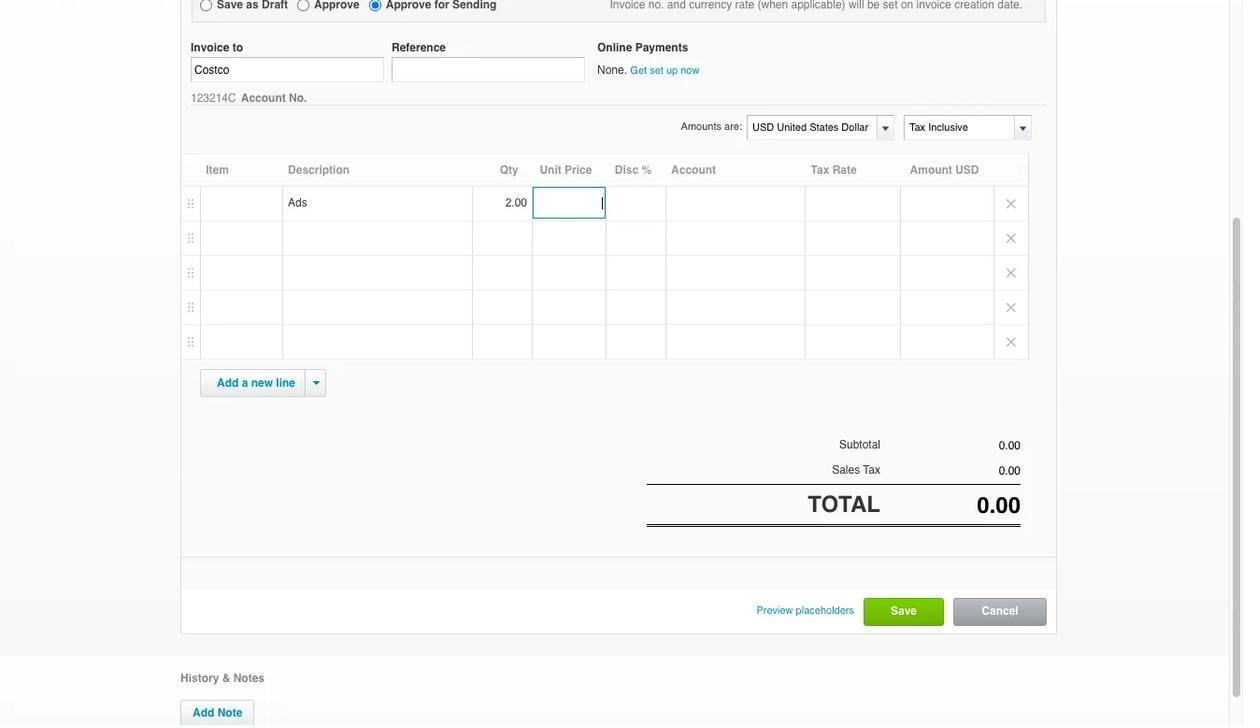 Task type: vqa. For each thing, say whether or not it's contained in the screenshot.
the Federal tax classification
no



Task type: locate. For each thing, give the bounding box(es) containing it.
preview placeholders link
[[757, 599, 855, 624]]

Approve radio
[[297, 0, 310, 11]]

0 vertical spatial add
[[217, 377, 239, 390]]

history
[[181, 673, 219, 686]]

save button
[[865, 600, 944, 626]]

online payments
[[598, 41, 689, 54]]

tax rate
[[811, 164, 857, 177]]

0 vertical spatial tax
[[811, 164, 830, 177]]

new
[[251, 377, 273, 390]]

get set up now link
[[631, 65, 700, 77]]

1 vertical spatial delete line item image
[[995, 326, 1029, 360]]

1 horizontal spatial tax
[[864, 464, 881, 477]]

1 vertical spatial add
[[193, 707, 214, 720]]

note
[[218, 707, 243, 720]]

1 vertical spatial delete line item image
[[995, 257, 1029, 290]]

0 horizontal spatial account
[[241, 92, 286, 105]]

account for account
[[672, 164, 717, 177]]

1 delete line item image from the top
[[995, 222, 1029, 256]]

add note
[[193, 707, 243, 720]]

add left a
[[217, 377, 239, 390]]

preview
[[757, 605, 794, 617]]

invoice to
[[191, 41, 243, 54]]

0 vertical spatial account
[[241, 92, 286, 105]]

add for add note
[[193, 707, 214, 720]]

add
[[217, 377, 239, 390], [193, 707, 214, 720]]

amounts
[[681, 121, 722, 133]]

total
[[808, 492, 881, 518]]

rate
[[833, 164, 857, 177]]

add left note
[[193, 707, 214, 720]]

price
[[565, 164, 592, 177]]

tax left rate
[[811, 164, 830, 177]]

get
[[631, 65, 647, 77]]

1 vertical spatial account
[[672, 164, 717, 177]]

1 horizontal spatial account
[[672, 164, 717, 177]]

2 vertical spatial delete line item image
[[995, 291, 1029, 325]]

1 horizontal spatial add
[[217, 377, 239, 390]]

disc %
[[615, 164, 652, 177]]

delete line item image
[[995, 187, 1029, 221], [995, 257, 1029, 290], [995, 291, 1029, 325]]

account
[[241, 92, 286, 105], [672, 164, 717, 177]]

subtotal
[[840, 439, 881, 452]]

2.00
[[506, 197, 528, 210]]

account left no.
[[241, 92, 286, 105]]

are:
[[725, 121, 743, 133]]

amount usd
[[911, 164, 980, 177]]

history & notes
[[181, 673, 265, 686]]

0 vertical spatial delete line item image
[[995, 187, 1029, 221]]

3 delete line item image from the top
[[995, 291, 1029, 325]]

None text field
[[191, 57, 384, 82], [881, 440, 1021, 453], [881, 493, 1021, 519], [191, 57, 384, 82], [881, 440, 1021, 453], [881, 493, 1021, 519]]

None text field
[[748, 116, 875, 140], [905, 116, 1031, 140], [533, 187, 606, 219], [881, 464, 1021, 478], [748, 116, 875, 140], [905, 116, 1031, 140], [533, 187, 606, 219], [881, 464, 1021, 478]]

delete line item image
[[995, 222, 1029, 256], [995, 326, 1029, 360]]

1 vertical spatial tax
[[864, 464, 881, 477]]

%
[[642, 164, 652, 177]]

unit price
[[540, 164, 592, 177]]

1 delete line item image from the top
[[995, 187, 1029, 221]]

cancel
[[982, 605, 1019, 618]]

add a new line link
[[206, 371, 307, 397]]

123214c
[[191, 92, 236, 105]]

tax
[[811, 164, 830, 177], [864, 464, 881, 477]]

no.
[[289, 92, 307, 105]]

reference
[[392, 41, 446, 54]]

0 vertical spatial delete line item image
[[995, 222, 1029, 256]]

tax right sales
[[864, 464, 881, 477]]

0 horizontal spatial add
[[193, 707, 214, 720]]

account down "amounts"
[[672, 164, 717, 177]]

line
[[276, 377, 296, 390]]

up
[[667, 65, 678, 77]]

placeholders
[[797, 605, 855, 617]]

Approve for Sending radio
[[369, 0, 381, 11]]



Task type: describe. For each thing, give the bounding box(es) containing it.
&
[[222, 673, 230, 686]]

account no.
[[241, 92, 310, 105]]

sales tax
[[833, 464, 881, 477]]

Reference text field
[[392, 57, 586, 82]]

description
[[288, 164, 350, 177]]

item
[[206, 164, 229, 177]]

notes
[[234, 673, 265, 686]]

more add line options... image
[[313, 382, 319, 386]]

add for add a new line
[[217, 377, 239, 390]]

now
[[681, 65, 700, 77]]

invoice
[[191, 41, 229, 54]]

none.
[[598, 64, 628, 77]]

save
[[891, 605, 918, 618]]

add a new line
[[217, 377, 296, 390]]

cancel link
[[955, 600, 1047, 626]]

account for account no.
[[241, 92, 286, 105]]

2 delete line item image from the top
[[995, 257, 1029, 290]]

unit
[[540, 164, 562, 177]]

add note link
[[181, 701, 255, 726]]

payments
[[636, 41, 689, 54]]

preview placeholders
[[757, 605, 855, 617]]

a
[[242, 377, 248, 390]]

usd
[[956, 164, 980, 177]]

online
[[598, 41, 633, 54]]

disc
[[615, 164, 639, 177]]

ads
[[288, 197, 307, 210]]

set
[[650, 65, 664, 77]]

Save as Draft radio
[[200, 0, 212, 11]]

amount
[[911, 164, 953, 177]]

none. get set up now
[[598, 64, 700, 77]]

sales
[[833, 464, 861, 477]]

0 horizontal spatial tax
[[811, 164, 830, 177]]

to
[[233, 41, 243, 54]]

amounts are:
[[681, 121, 743, 133]]

2 delete line item image from the top
[[995, 326, 1029, 360]]

qty
[[500, 164, 519, 177]]



